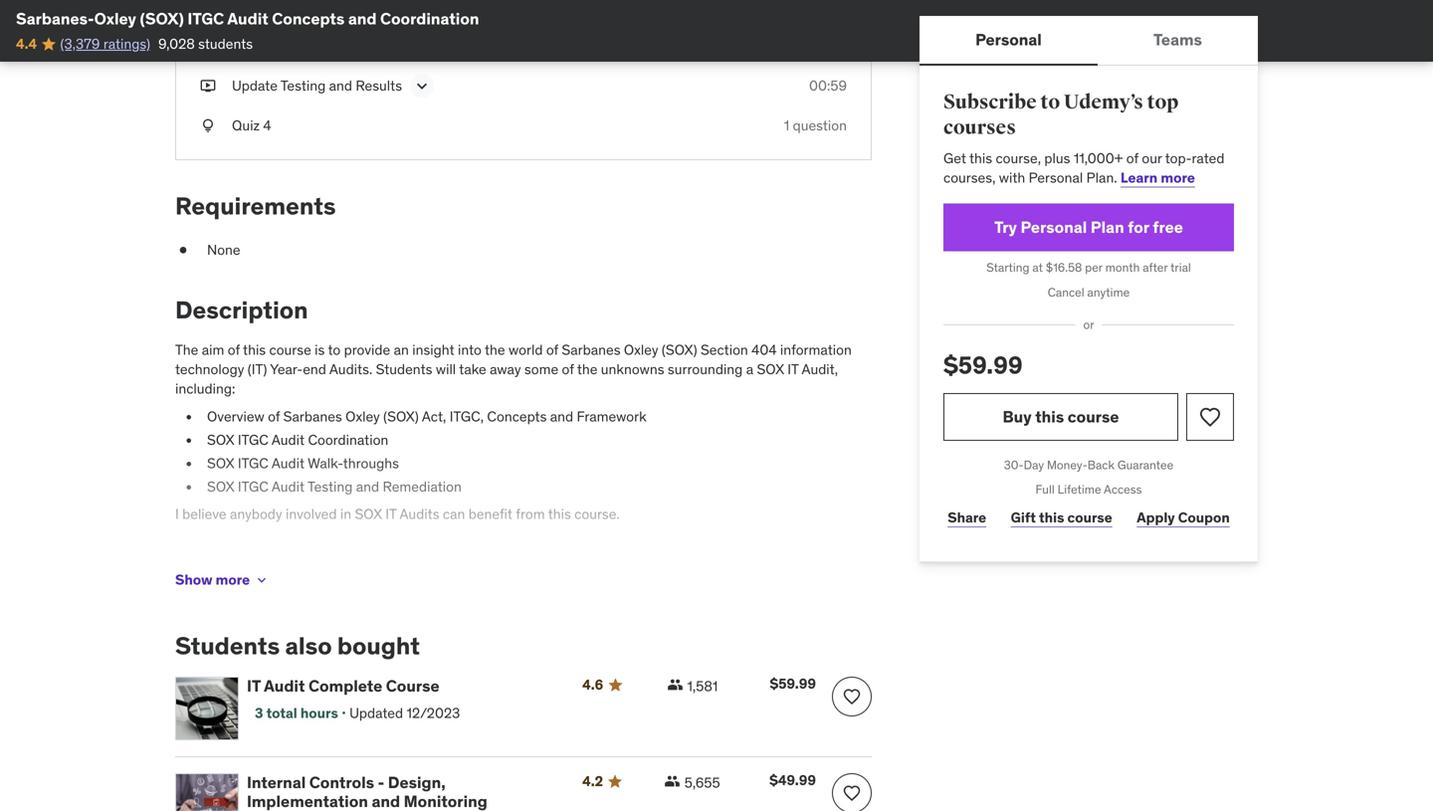 Task type: describe. For each thing, give the bounding box(es) containing it.
an
[[394, 341, 409, 359]]

1 horizontal spatial $59.99
[[944, 350, 1023, 380]]

plus
[[1045, 149, 1071, 167]]

including:
[[175, 380, 235, 398]]

unknowns
[[601, 360, 664, 378]]

teams
[[1154, 29, 1202, 50]]

courses,
[[944, 169, 996, 187]]

complete
[[309, 676, 382, 696]]

at
[[1033, 260, 1043, 275]]

technology
[[175, 360, 244, 378]]

get this course, plus 11,000+ of our top-rated courses, with personal plan.
[[944, 149, 1225, 187]]

gift this course
[[1011, 509, 1113, 527]]

1 vertical spatial testing
[[281, 76, 326, 94]]

course
[[386, 676, 440, 696]]

1 horizontal spatial wishlist image
[[1198, 405, 1222, 429]]

internal controls - design, implementation and monitoring
[[247, 772, 488, 811]]

students inside the aim of this course is to provide an insight into the world of sarbanes oxley (sox) section 404 information technology (it) year-end audits. students will take away some of the unknowns surrounding a sox it audit, including: overview of sarbanes oxley (sox) act, itgc, concepts and framework sox itgc audit coordination sox itgc audit walk-throughs sox itgc audit testing and remediation i believe anybody involved in sox it audits can benefit from this course.
[[376, 360, 432, 378]]

into
[[458, 341, 482, 359]]

4.2
[[582, 772, 603, 790]]

audit up "round"
[[227, 8, 268, 29]]

try personal plan for free link
[[944, 204, 1234, 251]]

year-
[[270, 360, 303, 378]]

1
[[784, 116, 790, 134]]

starting at $16.58 per month after trial cancel anytime
[[987, 260, 1191, 300]]

of inside get this course, plus 11,000+ of our top-rated courses, with personal plan.
[[1127, 149, 1139, 167]]

design,
[[388, 772, 446, 793]]

from
[[516, 505, 545, 523]]

0 horizontal spatial it
[[247, 676, 261, 696]]

students also bought
[[175, 631, 420, 661]]

provide
[[344, 341, 390, 359]]

cancel
[[1048, 284, 1085, 300]]

0 horizontal spatial concepts
[[272, 8, 345, 29]]

(sox) inside the aim of this course is to provide an insight into the world of sarbanes oxley (sox) section 404 information technology (it) year-end audits. students will take away some of the unknowns surrounding a sox it audit, including: overview of sarbanes oxley (sox) act, itgc, concepts and framework sox itgc audit coordination sox itgc audit walk-throughs sox itgc audit testing and remediation i believe anybody involved in sox it audits can benefit from this course.
[[383, 407, 419, 425]]

0 vertical spatial coordination
[[380, 8, 479, 29]]

0 vertical spatial oxley
[[94, 8, 136, 29]]

9,028 students
[[158, 35, 253, 53]]

xsmall image for none
[[175, 241, 191, 260]]

act,
[[422, 407, 446, 425]]

courses
[[944, 116, 1016, 140]]

month
[[1106, 260, 1140, 275]]

(r2)
[[287, 37, 313, 55]]

concepts inside the aim of this course is to provide an insight into the world of sarbanes oxley (sox) section 404 information technology (it) year-end audits. students will take away some of the unknowns surrounding a sox it audit, including: overview of sarbanes oxley (sox) act, itgc, concepts and framework sox itgc audit coordination sox itgc audit walk-throughs sox itgc audit testing and remediation i believe anybody involved in sox it audits can benefit from this course.
[[487, 407, 547, 425]]

buy
[[1003, 406, 1032, 427]]

top-
[[1165, 149, 1192, 167]]

ratings)
[[103, 35, 150, 53]]

for
[[1128, 217, 1149, 237]]

learn
[[1121, 169, 1158, 187]]

coupon
[[1178, 509, 1230, 527]]

benefit
[[469, 505, 513, 523]]

this right from
[[548, 505, 571, 523]]

who this course is for:
[[175, 555, 428, 585]]

money-
[[1047, 457, 1088, 473]]

our
[[1142, 149, 1162, 167]]

xsmall image up the 9,028 students
[[200, 0, 216, 16]]

1 vertical spatial students
[[175, 631, 280, 661]]

this for who this course is for:
[[233, 555, 276, 585]]

free
[[1153, 217, 1183, 237]]

this for get this course, plus 11,000+ of our top-rated courses, with personal plan.
[[969, 149, 992, 167]]

30-
[[1004, 457, 1024, 473]]

gift this course link
[[1007, 498, 1117, 538]]

after
[[1143, 260, 1168, 275]]

$16.58
[[1046, 260, 1082, 275]]

gift
[[1011, 509, 1036, 527]]

share
[[948, 509, 987, 527]]

or
[[1083, 317, 1094, 333]]

testing inside the aim of this course is to provide an insight into the world of sarbanes oxley (sox) section 404 information technology (it) year-end audits. students will take away some of the unknowns surrounding a sox it audit, including: overview of sarbanes oxley (sox) act, itgc, concepts and framework sox itgc audit coordination sox itgc audit walk-throughs sox itgc audit testing and remediation i believe anybody involved in sox it audits can benefit from this course.
[[308, 478, 353, 496]]

audits.
[[329, 360, 373, 378]]

rated
[[1192, 149, 1225, 167]]

quiz
[[232, 116, 260, 134]]

(3,379 ratings)
[[60, 35, 150, 53]]

get
[[944, 149, 966, 167]]

internal
[[247, 772, 306, 793]]

can
[[443, 505, 465, 523]]

to inside subscribe to udemy's top courses
[[1041, 90, 1060, 114]]

30-day money-back guarantee full lifetime access
[[1004, 457, 1174, 497]]

-
[[378, 772, 384, 793]]

learn more
[[1121, 169, 1195, 187]]

3
[[255, 704, 263, 722]]

sarbanes-
[[16, 8, 94, 29]]

description
[[175, 295, 308, 325]]

audit left walk-
[[272, 454, 305, 472]]

framework
[[577, 407, 647, 425]]

back
[[1088, 457, 1115, 473]]

1 vertical spatial it
[[385, 505, 397, 523]]

teams button
[[1098, 16, 1258, 64]]

to inside the aim of this course is to provide an insight into the world of sarbanes oxley (sox) section 404 information technology (it) year-end audits. students will take away some of the unknowns surrounding a sox it audit, including: overview of sarbanes oxley (sox) act, itgc, concepts and framework sox itgc audit coordination sox itgc audit walk-throughs sox itgc audit testing and remediation i believe anybody involved in sox it audits can benefit from this course.
[[328, 341, 341, 359]]

2 vertical spatial oxley
[[346, 407, 380, 425]]

1 horizontal spatial the
[[577, 360, 598, 378]]

access
[[1104, 482, 1142, 497]]

with
[[999, 169, 1026, 187]]

personal inside get this course, plus 11,000+ of our top-rated courses, with personal plan.
[[1029, 169, 1083, 187]]

course inside the aim of this course is to provide an insight into the world of sarbanes oxley (sox) section 404 information technology (it) year-end audits. students will take away some of the unknowns surrounding a sox it audit, including: overview of sarbanes oxley (sox) act, itgc, concepts and framework sox itgc audit coordination sox itgc audit walk-throughs sox itgc audit testing and remediation i believe anybody involved in sox it audits can benefit from this course.
[[269, 341, 311, 359]]

(sox) section
[[662, 341, 748, 359]]

course,
[[996, 149, 1041, 167]]

throughs
[[343, 454, 399, 472]]

share button
[[944, 498, 991, 538]]

requirements
[[175, 191, 336, 221]]

the
[[175, 341, 198, 359]]

anybody
[[230, 505, 282, 523]]

this for gift this course
[[1039, 509, 1064, 527]]

of right overview
[[268, 407, 280, 425]]

itgc,
[[450, 407, 484, 425]]

xsmall image for 5,655
[[665, 773, 681, 789]]

involved
[[286, 505, 337, 523]]

lifetime
[[1058, 482, 1101, 497]]

apply
[[1137, 509, 1175, 527]]

believe
[[182, 505, 227, 523]]

learn more link
[[1121, 169, 1195, 187]]

aim
[[202, 341, 224, 359]]

0 vertical spatial results
[[391, 37, 437, 55]]

xsmall image inside show more button
[[254, 572, 270, 588]]

personal button
[[920, 16, 1098, 64]]

0 horizontal spatial sarbanes
[[283, 407, 342, 425]]

0 vertical spatial the
[[485, 341, 505, 359]]



Task type: locate. For each thing, give the bounding box(es) containing it.
this for buy this course
[[1035, 406, 1064, 427]]

1 vertical spatial (sox)
[[383, 407, 419, 425]]

(it)
[[248, 360, 267, 378]]

the up 'away'
[[485, 341, 505, 359]]

1 vertical spatial coordination
[[308, 431, 388, 449]]

xsmall image right 9,028 on the top of page
[[200, 36, 216, 56]]

course.
[[575, 505, 620, 523]]

and inside internal controls - design, implementation and monitoring
[[372, 791, 400, 811]]

monitoring
[[404, 791, 488, 811]]

subscribe
[[944, 90, 1037, 114]]

1 vertical spatial $59.99
[[770, 675, 816, 693]]

top
[[1147, 90, 1179, 114]]

1 vertical spatial the
[[577, 360, 598, 378]]

personal inside 'link'
[[1021, 217, 1087, 237]]

1 horizontal spatial to
[[1041, 90, 1060, 114]]

testing down (r2)
[[281, 76, 326, 94]]

results up show lecture description icon at the top left of the page
[[391, 37, 437, 55]]

tab list
[[920, 16, 1258, 66]]

show
[[175, 571, 213, 589]]

bought
[[337, 631, 420, 661]]

students
[[198, 35, 253, 53]]

0 horizontal spatial the
[[485, 341, 505, 359]]

more for learn more
[[1161, 169, 1195, 187]]

personal up $16.58
[[1021, 217, 1087, 237]]

this up courses,
[[969, 149, 992, 167]]

implementation
[[247, 791, 368, 811]]

sarbanes up the unknowns
[[562, 341, 621, 359]]

xsmall image right show more
[[254, 572, 270, 588]]

away
[[490, 360, 521, 378]]

0 vertical spatial students
[[376, 360, 432, 378]]

plan
[[1091, 217, 1124, 237]]

guarantee
[[1118, 457, 1174, 473]]

course inside button
[[1068, 406, 1119, 427]]

the aim of this course is to provide an insight into the world of sarbanes oxley (sox) section 404 information technology (it) year-end audits. students will take away some of the unknowns surrounding a sox it audit, including: overview of sarbanes oxley (sox) act, itgc, concepts and framework sox itgc audit coordination sox itgc audit walk-throughs sox itgc audit testing and remediation i believe anybody involved in sox it audits can benefit from this course.
[[175, 341, 852, 523]]

students down 'an'
[[376, 360, 432, 378]]

0 vertical spatial it
[[788, 360, 799, 378]]

oxley up the unknowns
[[624, 341, 658, 359]]

students down show more button
[[175, 631, 280, 661]]

trial
[[1171, 260, 1191, 275]]

personal inside button
[[976, 29, 1042, 50]]

0 vertical spatial $59.99
[[944, 350, 1023, 380]]

testing down walk-
[[308, 478, 353, 496]]

0 vertical spatial wishlist image
[[1198, 405, 1222, 429]]

surrounding
[[668, 360, 743, 378]]

more
[[1161, 169, 1195, 187], [216, 571, 250, 589]]

0 vertical spatial personal
[[976, 29, 1042, 50]]

xsmall image left quiz
[[200, 116, 216, 135]]

0 horizontal spatial is
[[315, 341, 325, 359]]

0 horizontal spatial students
[[175, 631, 280, 661]]

2 vertical spatial testing
[[308, 478, 353, 496]]

testing
[[316, 37, 361, 55], [281, 76, 326, 94], [308, 478, 353, 496]]

0 vertical spatial sarbanes
[[562, 341, 621, 359]]

this inside get this course, plus 11,000+ of our top-rated courses, with personal plan.
[[969, 149, 992, 167]]

is
[[315, 341, 325, 359], [364, 555, 383, 585]]

controls
[[309, 772, 374, 793]]

it left 'audit,' at right top
[[788, 360, 799, 378]]

5,655
[[685, 774, 720, 792]]

end
[[303, 360, 326, 378]]

updated 12/2023
[[349, 704, 460, 722]]

course for gift this course
[[1068, 509, 1113, 527]]

this up (it) on the left
[[243, 341, 266, 359]]

show lecture description image
[[412, 76, 432, 96]]

oxley up throughs
[[346, 407, 380, 425]]

course up year-
[[269, 341, 311, 359]]

2 horizontal spatial it
[[788, 360, 799, 378]]

1 vertical spatial personal
[[1029, 169, 1083, 187]]

internal controls - design, implementation and monitoring link
[[247, 772, 559, 811]]

1 vertical spatial to
[[328, 341, 341, 359]]

it audit complete course link
[[247, 676, 559, 696]]

sox
[[757, 360, 784, 378], [207, 431, 234, 449], [207, 454, 234, 472], [207, 478, 234, 496], [355, 505, 382, 523]]

tab list containing personal
[[920, 16, 1258, 66]]

to
[[1041, 90, 1060, 114], [328, 341, 341, 359]]

it
[[788, 360, 799, 378], [385, 505, 397, 523], [247, 676, 261, 696]]

0 vertical spatial is
[[315, 341, 325, 359]]

xsmall image
[[200, 0, 216, 16], [200, 76, 216, 95], [254, 572, 270, 588], [667, 677, 683, 693]]

coordination up walk-
[[308, 431, 388, 449]]

xsmall image for round 2 (r2) testing and results
[[200, 36, 216, 56]]

audit up involved
[[272, 478, 305, 496]]

is inside the aim of this course is to provide an insight into the world of sarbanes oxley (sox) section 404 information technology (it) year-end audits. students will take away some of the unknowns surrounding a sox it audit, including: overview of sarbanes oxley (sox) act, itgc, concepts and framework sox itgc audit coordination sox itgc audit walk-throughs sox itgc audit testing and remediation i believe anybody involved in sox it audits can benefit from this course.
[[315, 341, 325, 359]]

1 question
[[784, 116, 847, 134]]

xsmall image left the "1,581"
[[667, 677, 683, 693]]

0 horizontal spatial more
[[216, 571, 250, 589]]

00:59
[[809, 76, 847, 94]]

xsmall image left the 5,655
[[665, 773, 681, 789]]

testing right (r2)
[[316, 37, 361, 55]]

world
[[509, 341, 543, 359]]

students
[[376, 360, 432, 378], [175, 631, 280, 661]]

2 vertical spatial it
[[247, 676, 261, 696]]

audit,
[[802, 360, 838, 378]]

day
[[1024, 457, 1044, 473]]

xsmall image down the 9,028 students
[[200, 76, 216, 95]]

1 horizontal spatial it
[[385, 505, 397, 523]]

1 vertical spatial is
[[364, 555, 383, 585]]

3 total hours
[[255, 704, 338, 722]]

for:
[[389, 555, 428, 585]]

9,028
[[158, 35, 195, 53]]

more right "show"
[[216, 571, 250, 589]]

is up "end"
[[315, 341, 325, 359]]

$59.99
[[944, 350, 1023, 380], [770, 675, 816, 693]]

walk-
[[308, 454, 343, 472]]

more inside button
[[216, 571, 250, 589]]

0 horizontal spatial wishlist image
[[842, 783, 862, 803]]

more for show more
[[216, 571, 250, 589]]

it up 3
[[247, 676, 261, 696]]

coordination
[[380, 8, 479, 29], [308, 431, 388, 449]]

1 horizontal spatial more
[[1161, 169, 1195, 187]]

sarbanes down "end"
[[283, 407, 342, 425]]

of right some
[[562, 360, 574, 378]]

0 vertical spatial concepts
[[272, 8, 345, 29]]

sarbanes-oxley (sox) itgc audit concepts and coordination
[[16, 8, 479, 29]]

starting
[[987, 260, 1030, 275]]

0 horizontal spatial oxley
[[94, 8, 136, 29]]

0 horizontal spatial $59.99
[[770, 675, 816, 693]]

0 vertical spatial to
[[1041, 90, 1060, 114]]

2 vertical spatial personal
[[1021, 217, 1087, 237]]

$59.99 up buy
[[944, 350, 1023, 380]]

to left udemy's
[[1041, 90, 1060, 114]]

coordination inside the aim of this course is to provide an insight into the world of sarbanes oxley (sox) section 404 information technology (it) year-end audits. students will take away some of the unknowns surrounding a sox it audit, including: overview of sarbanes oxley (sox) act, itgc, concepts and framework sox itgc audit coordination sox itgc audit walk-throughs sox itgc audit testing and remediation i believe anybody involved in sox it audits can benefit from this course.
[[308, 431, 388, 449]]

subscribe to udemy's top courses
[[944, 90, 1179, 140]]

question
[[793, 116, 847, 134]]

this right gift
[[1039, 509, 1064, 527]]

1 horizontal spatial (sox)
[[383, 407, 419, 425]]

of left "our"
[[1127, 149, 1139, 167]]

(sox) left act,
[[383, 407, 419, 425]]

0 horizontal spatial to
[[328, 341, 341, 359]]

also
[[285, 631, 332, 661]]

audits
[[400, 505, 439, 523]]

404
[[752, 341, 777, 359]]

audit down year-
[[272, 431, 305, 449]]

of right aim on the top left
[[228, 341, 240, 359]]

to up audits.
[[328, 341, 341, 359]]

oxley up (3,379 ratings)
[[94, 8, 136, 29]]

0 vertical spatial (sox)
[[140, 8, 184, 29]]

who
[[175, 555, 228, 585]]

this right who
[[233, 555, 276, 585]]

1 vertical spatial more
[[216, 571, 250, 589]]

and
[[348, 8, 377, 29], [364, 37, 387, 55], [329, 76, 352, 94], [550, 407, 573, 425], [356, 478, 379, 496], [372, 791, 400, 811]]

course for who this course is for:
[[281, 555, 359, 585]]

1 horizontal spatial students
[[376, 360, 432, 378]]

buy this course
[[1003, 406, 1119, 427]]

course down involved
[[281, 555, 359, 585]]

of up some
[[546, 341, 558, 359]]

plan.
[[1087, 169, 1117, 187]]

1 horizontal spatial is
[[364, 555, 383, 585]]

concepts down 'away'
[[487, 407, 547, 425]]

information
[[780, 341, 852, 359]]

course down "lifetime"
[[1068, 509, 1113, 527]]

0 vertical spatial testing
[[316, 37, 361, 55]]

0 vertical spatial more
[[1161, 169, 1195, 187]]

xsmall image
[[200, 36, 216, 56], [200, 116, 216, 135], [175, 241, 191, 260], [665, 773, 681, 789]]

apply coupon button
[[1133, 498, 1234, 538]]

this inside button
[[1035, 406, 1064, 427]]

personal up subscribe
[[976, 29, 1042, 50]]

wishlist image
[[1198, 405, 1222, 429], [842, 783, 862, 803]]

show more
[[175, 571, 250, 589]]

2 horizontal spatial oxley
[[624, 341, 658, 359]]

results
[[391, 37, 437, 55], [356, 76, 402, 94]]

wishlist image
[[842, 687, 862, 707]]

1 horizontal spatial sarbanes
[[562, 341, 621, 359]]

(sox) up 9,028 on the top of page
[[140, 8, 184, 29]]

1 horizontal spatial oxley
[[346, 407, 380, 425]]

1 horizontal spatial concepts
[[487, 407, 547, 425]]

update
[[232, 76, 278, 94]]

xsmall image left none
[[175, 241, 191, 260]]

oxley
[[94, 8, 136, 29], [624, 341, 658, 359], [346, 407, 380, 425]]

1 vertical spatial wishlist image
[[842, 783, 862, 803]]

1 vertical spatial sarbanes
[[283, 407, 342, 425]]

2
[[276, 37, 284, 55]]

this right buy
[[1035, 406, 1064, 427]]

round
[[232, 37, 273, 55]]

audit up total
[[264, 676, 305, 696]]

personal down plus
[[1029, 169, 1083, 187]]

concepts
[[272, 8, 345, 29], [487, 407, 547, 425]]

(3,379
[[60, 35, 100, 53]]

course up back
[[1068, 406, 1119, 427]]

more down top-
[[1161, 169, 1195, 187]]

11,000+
[[1074, 149, 1123, 167]]

1 vertical spatial concepts
[[487, 407, 547, 425]]

full
[[1036, 482, 1055, 497]]

1 vertical spatial oxley
[[624, 341, 658, 359]]

concepts up (r2)
[[272, 8, 345, 29]]

is left for:
[[364, 555, 383, 585]]

coordination up show lecture description icon at the top left of the page
[[380, 8, 479, 29]]

hours
[[300, 704, 338, 722]]

1 vertical spatial results
[[356, 76, 402, 94]]

$59.99 left wishlist image
[[770, 675, 816, 693]]

course for buy this course
[[1068, 406, 1119, 427]]

some
[[524, 360, 559, 378]]

quiz 4
[[232, 116, 271, 134]]

will
[[436, 360, 456, 378]]

0 horizontal spatial (sox)
[[140, 8, 184, 29]]

it left audits
[[385, 505, 397, 523]]

apply coupon
[[1137, 509, 1230, 527]]

results left show lecture description icon at the top left of the page
[[356, 76, 402, 94]]

the left the unknowns
[[577, 360, 598, 378]]



Task type: vqa. For each thing, say whether or not it's contained in the screenshot.
for
yes



